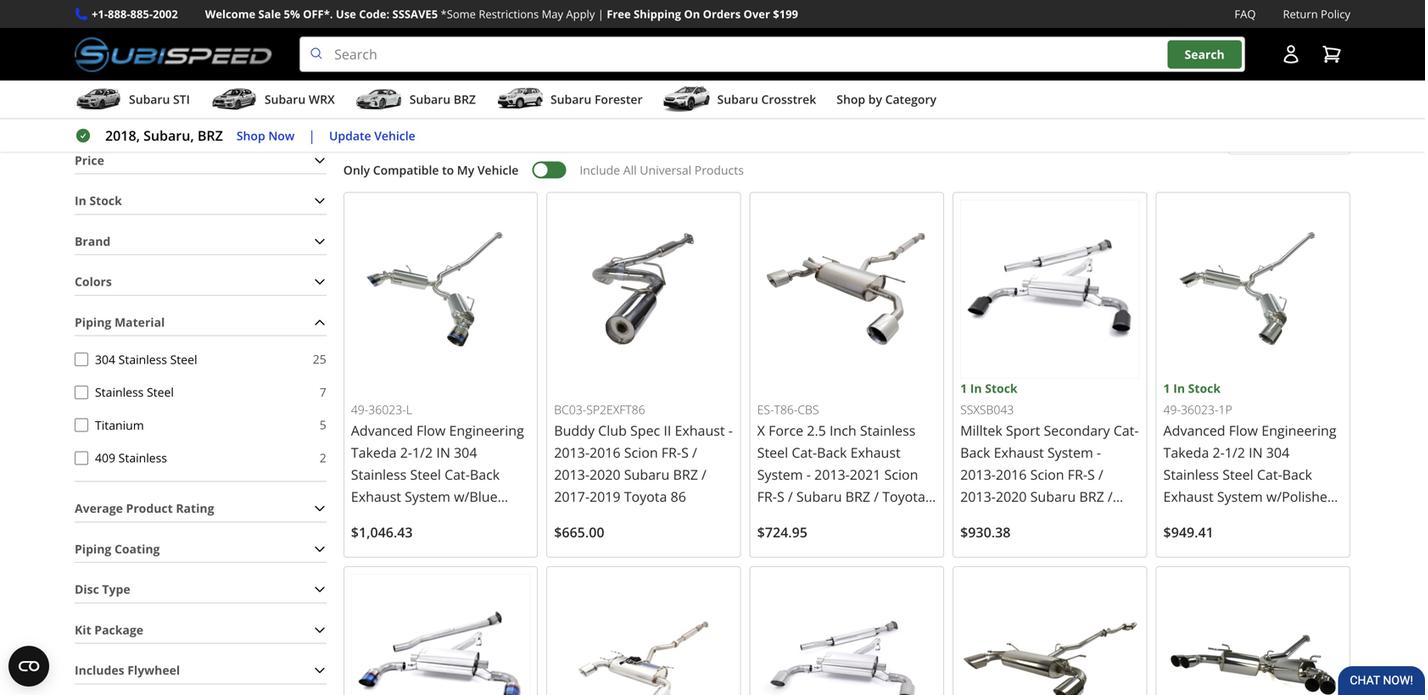 Task type: describe. For each thing, give the bounding box(es) containing it.
colors button
[[75, 269, 327, 295]]

titanium
[[95, 417, 144, 433]]

s inside bc03-sp2exft86 buddy club spec ii exhaust - 2013-2016 scion fr-s / 2013-2020 subaru brz / 2017-2019 toyota 86
[[681, 444, 689, 462]]

includes flywheel
[[75, 663, 180, 679]]

ssxsb043
[[961, 402, 1014, 418]]

$930.38
[[961, 524, 1011, 542]]

advanced flow engineering takeda 2-1/2 in 304 stainless steel cat-back exhaust system w/blue flame tip h4-2.0l - 2013-2016 scion fr-s / 2013-2020 subaru brz / 2017-2019 toyota 86 image
[[351, 200, 531, 379]]

subaru brz button
[[355, 84, 476, 118]]

welcome sale 5% off*. use code: sssave5 *some restrictions may apply | free shipping on orders over $199
[[205, 6, 798, 22]]

engineering inside the 49-36023-l advanced flow engineering takeda 2-1/2 in 304 stainless steel cat-back exhaust system w/blue flame tip h4-2.0l - 2013- 2016 scion fr-s / 2013-2020 subaru brz / 2017-2019 toyota 86
[[449, 422, 524, 440]]

flow inside 1 in stock 49-36023-1p advanced flow engineering takeda 2-1/2 in 304 stainless steel cat-back exhaust system w/polished tip h4-2.0l - 2013-2016 scion fr-s / 2013-2020 subaru brz / 2017-2019 toyota 86
[[1229, 422, 1259, 440]]

63 results
[[344, 126, 400, 142]]

on
[[684, 6, 700, 22]]

1 for 36023-
[[1164, 381, 1171, 397]]

$199
[[773, 6, 798, 22]]

advanced inside the 49-36023-l advanced flow engineering takeda 2-1/2 in 304 stainless steel cat-back exhaust system w/blue flame tip h4-2.0l - 2013- 2016 scion fr-s / 2013-2020 subaru brz / 2017-2019 toyota 86
[[351, 422, 413, 440]]

in for advanced flow engineering takeda 2-1/2 in 304 stainless steel cat-back exhaust system w/polished tip h4-2.0l - 2013-2016 scion fr-s / 2013-2020 subaru brz / 2017-2019 toyota 86
[[1174, 381, 1186, 397]]

cat- inside es-t86-cbs x force 2.5 inch stainless steel cat-back exhaust system - 2013-2021 scion fr-s / subaru brz / toyota 86
[[792, 444, 817, 462]]

- inside 1 in stock ssxsb043 milltek sport secondary cat- back exhaust system - 2013-2016 scion fr-s / 2013-2020 subaru brz / 2017-2020 toyota 86
[[1097, 444, 1102, 462]]

$1,046.43
[[351, 524, 413, 542]]

toyota inside the 49-36023-l advanced flow engineering takeda 2-1/2 in 304 stainless steel cat-back exhaust system w/blue flame tip h4-2.0l - 2013- 2016 scion fr-s / 2013-2020 subaru brz / 2017-2019 toyota 86
[[351, 576, 394, 594]]

orders
[[703, 6, 741, 22]]

exhaust inside the 49-36023-l advanced flow engineering takeda 2-1/2 in 304 stainless steel cat-back exhaust system w/blue flame tip h4-2.0l - 2013- 2016 scion fr-s / 2013-2020 subaru brz / 2017-2019 toyota 86
[[351, 488, 401, 506]]

subaru inside the 49-36023-l advanced flow engineering takeda 2-1/2 in 304 stainless steel cat-back exhaust system w/blue flame tip h4-2.0l - 2013- 2016 scion fr-s / 2013-2020 subaru brz / 2017-2019 toyota 86
[[351, 554, 397, 572]]

piping material button
[[75, 310, 327, 336]]

subaru inside dropdown button
[[410, 91, 451, 107]]

piping coating
[[75, 541, 160, 557]]

stainless up stainless steel
[[119, 352, 167, 368]]

stainless inside 1 in stock 49-36023-1p advanced flow engineering takeda 2-1/2 in 304 stainless steel cat-back exhaust system w/polished tip h4-2.0l - 2013-2016 scion fr-s / 2013-2020 subaru brz / 2017-2019 toyota 86
[[1164, 466, 1219, 484]]

products
[[695, 162, 744, 178]]

piping for piping material
[[75, 314, 111, 330]]

subaru brz
[[410, 91, 476, 107]]

package
[[94, 622, 143, 638]]

rating
[[176, 501, 214, 517]]

search button
[[1168, 40, 1242, 69]]

now
[[268, 128, 295, 144]]

subaru wrx
[[265, 91, 335, 107]]

2016 inside 1 in stock ssxsb043 milltek sport secondary cat- back exhaust system - 2013-2016 scion fr-s / 2013-2020 subaru brz / 2017-2020 toyota 86
[[996, 466, 1027, 484]]

2019 inside bc03-sp2exft86 buddy club spec ii exhaust - 2013-2016 scion fr-s / 2013-2020 subaru brz / 2017-2019 toyota 86
[[590, 488, 621, 506]]

over
[[744, 6, 770, 22]]

force
[[769, 422, 804, 440]]

type
[[102, 582, 130, 598]]

by
[[869, 91, 882, 107]]

2017- inside 1 in stock 49-36023-1p advanced flow engineering takeda 2-1/2 in 304 stainless steel cat-back exhaust system w/polished tip h4-2.0l - 2013-2016 scion fr-s / 2013-2020 subaru brz / 2017-2019 toyota 86
[[1250, 554, 1285, 572]]

disc type
[[75, 582, 130, 598]]

faq link
[[1235, 5, 1256, 23]]

update vehicle button
[[329, 126, 416, 146]]

coating
[[115, 541, 160, 557]]

search
[[1185, 46, 1225, 62]]

include all universal products
[[580, 162, 744, 178]]

1/2 inside the 49-36023-l advanced flow engineering takeda 2-1/2 in 304 stainless steel cat-back exhaust system w/blue flame tip h4-2.0l - 2013- 2016 scion fr-s / 2013-2020 subaru brz / 2017-2019 toyota 86
[[412, 444, 433, 462]]

subaru up now
[[265, 91, 306, 107]]

2- inside the 49-36023-l advanced flow engineering takeda 2-1/2 in 304 stainless steel cat-back exhaust system w/blue flame tip h4-2.0l - 2013- 2016 scion fr-s / 2013-2020 subaru brz / 2017-2019 toyota 86
[[400, 444, 412, 462]]

button image
[[1281, 44, 1302, 65]]

h4- inside 1 in stock 49-36023-1p advanced flow engineering takeda 2-1/2 in 304 stainless steel cat-back exhaust system w/polished tip h4-2.0l - 2013-2016 scion fr-s / 2013-2020 subaru brz / 2017-2019 toyota 86
[[1187, 510, 1209, 528]]

0 horizontal spatial |
[[308, 127, 316, 145]]

subaru crosstrek button
[[663, 84, 817, 118]]

49-36023-l advanced flow engineering takeda 2-1/2 in 304 stainless steel cat-back exhaust system w/blue flame tip h4-2.0l - 2013- 2016 scion fr-s / 2013-2020 subaru brz / 2017-2019 toyota 86
[[351, 402, 529, 594]]

includes flywheel button
[[75, 658, 327, 684]]

tip inside the 49-36023-l advanced flow engineering takeda 2-1/2 in 304 stainless steel cat-back exhaust system w/blue flame tip h4-2.0l - 2013- 2016 scion fr-s / 2013-2020 subaru brz / 2017-2019 toyota 86
[[393, 510, 412, 528]]

fr- inside the 49-36023-l advanced flow engineering takeda 2-1/2 in 304 stainless steel cat-back exhaust system w/blue flame tip h4-2.0l - 2013- 2016 scion fr-s / 2013-2020 subaru brz / 2017-2019 toyota 86
[[423, 532, 443, 550]]

Titanium button
[[75, 419, 88, 432]]

include
[[580, 162, 620, 178]]

subaru inside bc03-sp2exft86 buddy club spec ii exhaust - 2013-2016 scion fr-s / 2013-2020 subaru brz / 2017-2019 toyota 86
[[624, 466, 670, 484]]

shipping
[[634, 6, 681, 22]]

l
[[406, 402, 412, 418]]

in for milltek sport secondary cat- back exhaust system - 2013-2016 scion fr-s / 2013-2020 subaru brz / 2017-2020 toyota 86
[[971, 381, 982, 397]]

secondary
[[1044, 422, 1110, 440]]

subaru inside 1 in stock 49-36023-1p advanced flow engineering takeda 2-1/2 in 304 stainless steel cat-back exhaust system w/polished tip h4-2.0l - 2013-2016 scion fr-s / 2013-2020 subaru brz / 2017-2019 toyota 86
[[1164, 554, 1209, 572]]

average product rating
[[75, 501, 214, 517]]

2020 inside the 49-36023-l advanced flow engineering takeda 2-1/2 in 304 stainless steel cat-back exhaust system w/blue flame tip h4-2.0l - 2013- 2016 scion fr-s / 2013-2020 subaru brz / 2017-2019 toyota 86
[[498, 532, 529, 550]]

stock for advanced flow engineering takeda 2-1/2 in 304 stainless steel cat-back exhaust system w/polished tip h4-2.0l - 2013-2016 scion fr-s / 2013-2020 subaru brz / 2017-2019 toyota 86
[[1189, 381, 1221, 397]]

in inside dropdown button
[[75, 193, 86, 209]]

cat- inside 1 in stock ssxsb043 milltek sport secondary cat- back exhaust system - 2013-2016 scion fr-s / 2013-2020 subaru brz / 2017-2020 toyota 86
[[1114, 422, 1139, 440]]

toyota inside 1 in stock ssxsb043 milltek sport secondary cat- back exhaust system - 2013-2016 scion fr-s / 2013-2020 subaru brz / 2017-2020 toyota 86
[[1031, 510, 1074, 528]]

steel inside 1 in stock 49-36023-1p advanced flow engineering takeda 2-1/2 in 304 stainless steel cat-back exhaust system w/polished tip h4-2.0l - 2013-2016 scion fr-s / 2013-2020 subaru brz / 2017-2019 toyota 86
[[1223, 466, 1254, 484]]

toyota inside bc03-sp2exft86 buddy club spec ii exhaust - 2013-2016 scion fr-s / 2013-2020 subaru brz / 2017-2019 toyota 86
[[624, 488, 667, 506]]

+1-888-885-2002
[[92, 6, 178, 22]]

toyota inside 1 in stock 49-36023-1p advanced flow engineering takeda 2-1/2 in 304 stainless steel cat-back exhaust system w/polished tip h4-2.0l - 2013-2016 scion fr-s / 2013-2020 subaru brz / 2017-2019 toyota 86
[[1164, 576, 1207, 594]]

free
[[607, 6, 631, 22]]

in inside 1 in stock 49-36023-1p advanced flow engineering takeda 2-1/2 in 304 stainless steel cat-back exhaust system w/polished tip h4-2.0l - 2013-2016 scion fr-s / 2013-2020 subaru brz / 2017-2019 toyota 86
[[1249, 444, 1263, 462]]

buddy club spec ii exhaust - 2013-2016 scion fr-s / 2013-2020 subaru brz / 2017-2019 toyota 86 image
[[554, 200, 734, 379]]

subaru sti
[[129, 91, 190, 107]]

63
[[344, 126, 357, 142]]

back inside 1 in stock 49-36023-1p advanced flow engineering takeda 2-1/2 in 304 stainless steel cat-back exhaust system w/polished tip h4-2.0l - 2013-2016 scion fr-s / 2013-2020 subaru brz / 2017-2019 toyota 86
[[1283, 466, 1313, 484]]

in inside the 49-36023-l advanced flow engineering takeda 2-1/2 in 304 stainless steel cat-back exhaust system w/blue flame tip h4-2.0l - 2013- 2016 scion fr-s / 2013-2020 subaru brz / 2017-2019 toyota 86
[[436, 444, 450, 462]]

stainless steel
[[95, 384, 174, 401]]

scion inside es-t86-cbs x force 2.5 inch stainless steel cat-back exhaust system - 2013-2021 scion fr-s / subaru brz / toyota 86
[[885, 466, 919, 484]]

system inside es-t86-cbs x force 2.5 inch stainless steel cat-back exhaust system - 2013-2021 scion fr-s / subaru brz / toyota 86
[[758, 466, 803, 484]]

material
[[115, 314, 165, 330]]

+1-888-885-2002 link
[[92, 5, 178, 23]]

toyota inside es-t86-cbs x force 2.5 inch stainless steel cat-back exhaust system - 2013-2021 scion fr-s / subaru brz / toyota 86
[[883, 488, 926, 506]]

brand
[[75, 233, 111, 249]]

shop now
[[237, 128, 295, 144]]

2016 inside 1 in stock 49-36023-1p advanced flow engineering takeda 2-1/2 in 304 stainless steel cat-back exhaust system w/polished tip h4-2.0l - 2013-2016 scion fr-s / 2013-2020 subaru brz / 2017-2019 toyota 86
[[1282, 510, 1313, 528]]

49- inside the 49-36023-l advanced flow engineering takeda 2-1/2 in 304 stainless steel cat-back exhaust system w/blue flame tip h4-2.0l - 2013- 2016 scion fr-s / 2013-2020 subaru brz / 2017-2019 toyota 86
[[351, 402, 369, 418]]

scion inside 1 in stock ssxsb043 milltek sport secondary cat- back exhaust system - 2013-2016 scion fr-s / 2013-2020 subaru brz / 2017-2020 toyota 86
[[1031, 466, 1065, 484]]

wrx
[[309, 91, 335, 107]]

exhaust inside 1 in stock 49-36023-1p advanced flow engineering takeda 2-1/2 in 304 stainless steel cat-back exhaust system w/polished tip h4-2.0l - 2013-2016 scion fr-s / 2013-2020 subaru brz / 2017-2019 toyota 86
[[1164, 488, 1214, 506]]

results
[[360, 126, 400, 142]]

subaru sti button
[[75, 84, 190, 118]]

subaru left sti
[[129, 91, 170, 107]]

cat- inside 1 in stock 49-36023-1p advanced flow engineering takeda 2-1/2 in 304 stainless steel cat-back exhaust system w/polished tip h4-2.0l - 2013-2016 scion fr-s / 2013-2020 subaru brz / 2017-2019 toyota 86
[[1257, 466, 1283, 484]]

club
[[598, 422, 627, 440]]

stock for milltek sport secondary cat- back exhaust system - 2013-2016 scion fr-s / 2013-2020 subaru brz / 2017-2020 toyota 86
[[985, 381, 1018, 397]]

inch
[[830, 422, 857, 440]]

flame
[[351, 510, 389, 528]]

2.0l inside 1 in stock 49-36023-1p advanced flow engineering takeda 2-1/2 in 304 stainless steel cat-back exhaust system w/polished tip h4-2.0l - 2013-2016 scion fr-s / 2013-2020 subaru brz / 2017-2019 toyota 86
[[1209, 510, 1235, 528]]

subaru,
[[143, 127, 194, 145]]

piping material
[[75, 314, 165, 330]]

takeda inside 1 in stock 49-36023-1p advanced flow engineering takeda 2-1/2 in 304 stainless steel cat-back exhaust system w/polished tip h4-2.0l - 2013-2016 scion fr-s / 2013-2020 subaru brz / 2017-2019 toyota 86
[[1164, 444, 1210, 462]]

0 vertical spatial milltek sport secondary cat-back exhaust system - 2013-2016 scion fr-s / 2013-2020 subaru brz / 2017-2020 toyota 86 image
[[961, 200, 1140, 379]]

s inside 1 in stock ssxsb043 milltek sport secondary cat- back exhaust system - 2013-2016 scion fr-s / 2013-2020 subaru brz / 2017-2020 toyota 86
[[1088, 466, 1095, 484]]

x
[[758, 422, 765, 440]]

update vehicle
[[329, 128, 416, 144]]

- inside the 49-36023-l advanced flow engineering takeda 2-1/2 in 304 stainless steel cat-back exhaust system w/blue flame tip h4-2.0l - 2013- 2016 scion fr-s / 2013-2020 subaru brz / 2017-2019 toyota 86
[[467, 510, 472, 528]]

exhaust inside bc03-sp2exft86 buddy club spec ii exhaust - 2013-2016 scion fr-s / 2013-2020 subaru brz / 2017-2019 toyota 86
[[675, 422, 725, 440]]

a subaru wrx thumbnail image image
[[210, 87, 258, 112]]

flywheel
[[127, 663, 180, 679]]

in stock button
[[75, 188, 327, 214]]

disc
[[75, 582, 99, 598]]

restrictions
[[479, 6, 539, 22]]

1/2 inside 1 in stock 49-36023-1p advanced flow engineering takeda 2-1/2 in 304 stainless steel cat-back exhaust system w/polished tip h4-2.0l - 2013-2016 scion fr-s / 2013-2020 subaru brz / 2017-2019 toyota 86
[[1225, 444, 1246, 462]]

subaru forester button
[[496, 84, 643, 118]]

brz inside dropdown button
[[454, 91, 476, 107]]

subaru left forester
[[551, 91, 592, 107]]

average
[[75, 501, 123, 517]]

w/blue
[[454, 488, 498, 506]]

1p
[[1219, 402, 1233, 418]]

es-t86-cbs x force 2.5 inch stainless steel cat-back exhaust system - 2013-2021 scion fr-s / subaru brz / toyota 86
[[758, 402, 926, 528]]

spec
[[631, 422, 660, 440]]

system inside the 49-36023-l advanced flow engineering takeda 2-1/2 in 304 stainless steel cat-back exhaust system w/blue flame tip h4-2.0l - 2013- 2016 scion fr-s / 2013-2020 subaru brz / 2017-2019 toyota 86
[[405, 488, 451, 506]]

86 inside 1 in stock 49-36023-1p advanced flow engineering takeda 2-1/2 in 304 stainless steel cat-back exhaust system w/polished tip h4-2.0l - 2013-2016 scion fr-s / 2013-2020 subaru brz / 2017-2019 toyota 86
[[1210, 576, 1226, 594]]

only compatible to my vehicle
[[344, 162, 519, 178]]

s inside the 49-36023-l advanced flow engineering takeda 2-1/2 in 304 stainless steel cat-back exhaust system w/blue flame tip h4-2.0l - 2013- 2016 scion fr-s / 2013-2020 subaru brz / 2017-2019 toyota 86
[[443, 532, 450, 550]]

s inside 1 in stock 49-36023-1p advanced flow engineering takeda 2-1/2 in 304 stainless steel cat-back exhaust system w/polished tip h4-2.0l - 2013-2016 scion fr-s / 2013-2020 subaru brz / 2017-2019 toyota 86
[[1221, 532, 1228, 550]]

crosstrek
[[762, 91, 817, 107]]

policy
[[1321, 6, 1351, 22]]

36023- inside 1 in stock 49-36023-1p advanced flow engineering takeda 2-1/2 in 304 stainless steel cat-back exhaust system w/polished tip h4-2.0l - 2013-2016 scion fr-s / 2013-2020 subaru brz / 2017-2019 toyota 86
[[1181, 402, 1219, 418]]

Stainless Steel button
[[75, 386, 88, 399]]

a subaru sti thumbnail image image
[[75, 87, 122, 112]]

2020 inside 1 in stock 49-36023-1p advanced flow engineering takeda 2-1/2 in 304 stainless steel cat-back exhaust system w/polished tip h4-2.0l - 2013-2016 scion fr-s / 2013-2020 subaru brz / 2017-2019 toyota 86
[[1276, 532, 1307, 550]]

update
[[329, 128, 371, 144]]

welcome
[[205, 6, 256, 22]]

409 stainless
[[95, 450, 167, 466]]

a subaru crosstrek thumbnail image image
[[663, 87, 711, 112]]

fr- inside bc03-sp2exft86 buddy club spec ii exhaust - 2013-2016 scion fr-s / 2013-2020 subaru brz / 2017-2019 toyota 86
[[662, 444, 681, 462]]

system inside 1 in stock 49-36023-1p advanced flow engineering takeda 2-1/2 in 304 stainless steel cat-back exhaust system w/polished tip h4-2.0l - 2013-2016 scion fr-s / 2013-2020 subaru brz / 2017-2019 toyota 86
[[1218, 488, 1263, 506]]

888-
[[108, 6, 130, 22]]



Task type: vqa. For each thing, say whether or not it's contained in the screenshot.


Task type: locate. For each thing, give the bounding box(es) containing it.
off*.
[[303, 6, 333, 22]]

stock up 1p
[[1189, 381, 1221, 397]]

2 2.0l from the left
[[1209, 510, 1235, 528]]

2019 inside 1 in stock 49-36023-1p advanced flow engineering takeda 2-1/2 in 304 stainless steel cat-back exhaust system w/polished tip h4-2.0l - 2013-2016 scion fr-s / 2013-2020 subaru brz / 2017-2019 toyota 86
[[1285, 554, 1316, 572]]

1 in stock ssxsb043 milltek sport secondary cat- back exhaust system - 2013-2016 scion fr-s / 2013-2020 subaru brz / 2017-2020 toyota 86
[[961, 381, 1139, 528]]

0 horizontal spatial 36023-
[[369, 402, 406, 418]]

86 inside the 49-36023-l advanced flow engineering takeda 2-1/2 in 304 stainless steel cat-back exhaust system w/blue flame tip h4-2.0l - 2013- 2016 scion fr-s / 2013-2020 subaru brz / 2017-2019 toyota 86
[[398, 576, 413, 594]]

1 horizontal spatial 2-
[[1213, 444, 1225, 462]]

subaru right a subaru crosstrek thumbnail image
[[717, 91, 759, 107]]

2 tip from the left
[[1164, 510, 1183, 528]]

1 vertical spatial milltek sport secondary cat-back exhaust system - 2013-2016 scion fr-s / 2013-2020 subaru brz / 2017-2020 toyota 86 image
[[758, 574, 937, 696]]

2016 down club
[[590, 444, 621, 462]]

steel down 1p
[[1223, 466, 1254, 484]]

- left the x on the right bottom of the page
[[729, 422, 733, 440]]

2021
[[850, 466, 881, 484]]

steel down l
[[410, 466, 441, 484]]

cat- right secondary
[[1114, 422, 1139, 440]]

system inside 1 in stock ssxsb043 milltek sport secondary cat- back exhaust system - 2013-2016 scion fr-s / 2013-2020 subaru brz / 2017-2020 toyota 86
[[1048, 444, 1094, 462]]

0 horizontal spatial 49-
[[351, 402, 369, 418]]

disc type button
[[75, 577, 327, 603]]

stock inside dropdown button
[[89, 193, 122, 209]]

- inside 1 in stock 49-36023-1p advanced flow engineering takeda 2-1/2 in 304 stainless steel cat-back exhaust system w/polished tip h4-2.0l - 2013-2016 scion fr-s / 2013-2020 subaru brz / 2017-2019 toyota 86
[[1238, 510, 1243, 528]]

304 right 304 stainless steel button
[[95, 352, 115, 368]]

0 horizontal spatial 304
[[95, 352, 115, 368]]

1 for milltek
[[961, 381, 967, 397]]

1 horizontal spatial 304
[[454, 444, 477, 462]]

1 vertical spatial shop
[[237, 128, 265, 144]]

x force 2.5 inch stainless steel cat-back exhaust system - 2013-2021 scion fr-s / subaru brz / toyota 86 image
[[758, 200, 937, 379]]

0 horizontal spatial 2.0l
[[438, 510, 464, 528]]

2 h4- from the left
[[1187, 510, 1209, 528]]

vehicle right the my
[[478, 162, 519, 178]]

scion inside the 49-36023-l advanced flow engineering takeda 2-1/2 in 304 stainless steel cat-back exhaust system w/blue flame tip h4-2.0l - 2013- 2016 scion fr-s / 2013-2020 subaru brz / 2017-2019 toyota 86
[[386, 532, 420, 550]]

2016 inside the 49-36023-l advanced flow engineering takeda 2-1/2 in 304 stainless steel cat-back exhaust system w/blue flame tip h4-2.0l - 2013- 2016 scion fr-s / 2013-2020 subaru brz / 2017-2019 toyota 86
[[351, 532, 382, 550]]

1 2.0l from the left
[[438, 510, 464, 528]]

engineering up w/polished
[[1262, 422, 1337, 440]]

2- inside 1 in stock 49-36023-1p advanced flow engineering takeda 2-1/2 in 304 stainless steel cat-back exhaust system w/polished tip h4-2.0l - 2013-2016 scion fr-s / 2013-2020 subaru brz / 2017-2019 toyota 86
[[1213, 444, 1225, 462]]

2- down 1p
[[1213, 444, 1225, 462]]

1 vertical spatial vehicle
[[478, 162, 519, 178]]

1 horizontal spatial milltek sport secondary cat-back exhaust system - 2013-2016 scion fr-s / 2013-2020 subaru brz / 2017-2020 toyota 86 image
[[961, 200, 1140, 379]]

49- inside 1 in stock 49-36023-1p advanced flow engineering takeda 2-1/2 in 304 stainless steel cat-back exhaust system w/polished tip h4-2.0l - 2013-2016 scion fr-s / 2013-2020 subaru brz / 2017-2019 toyota 86
[[1164, 402, 1181, 418]]

subaru right a subaru brz thumbnail image
[[410, 91, 451, 107]]

system left w/blue
[[405, 488, 451, 506]]

0 vertical spatial |
[[598, 6, 604, 22]]

compatible
[[373, 162, 439, 178]]

exhaust right ii in the bottom of the page
[[675, 422, 725, 440]]

fr- inside 1 in stock 49-36023-1p advanced flow engineering takeda 2-1/2 in 304 stainless steel cat-back exhaust system w/polished tip h4-2.0l - 2013-2016 scion fr-s / 2013-2020 subaru brz / 2017-2019 toyota 86
[[1201, 532, 1221, 550]]

steel down the x on the right bottom of the page
[[758, 444, 788, 462]]

kit package
[[75, 622, 143, 638]]

back down inch
[[817, 444, 847, 462]]

all
[[623, 162, 637, 178]]

1 horizontal spatial shop
[[837, 91, 866, 107]]

- down w/blue
[[467, 510, 472, 528]]

tip inside 1 in stock 49-36023-1p advanced flow engineering takeda 2-1/2 in 304 stainless steel cat-back exhaust system w/polished tip h4-2.0l - 2013-2016 scion fr-s / 2013-2020 subaru brz / 2017-2019 toyota 86
[[1164, 510, 1183, 528]]

cat- up w/polished
[[1257, 466, 1283, 484]]

brz inside 1 in stock ssxsb043 milltek sport secondary cat- back exhaust system - 2013-2016 scion fr-s / 2013-2020 subaru brz / 2017-2020 toyota 86
[[1080, 488, 1105, 506]]

milltek sport secondary cat-back exhaust system (non-resonated-burnt titanium tips) - 2013-2016 scion fr-s / 2013-2020 subaru brz / 2017-2020 toyota 86 image
[[351, 574, 531, 696]]

brz inside the 49-36023-l advanced flow engineering takeda 2-1/2 in 304 stainless steel cat-back exhaust system w/blue flame tip h4-2.0l - 2013- 2016 scion fr-s / 2013-2020 subaru brz / 2017-2019 toyota 86
[[400, 554, 425, 572]]

2 in from the left
[[1249, 444, 1263, 462]]

2013- inside es-t86-cbs x force 2.5 inch stainless steel cat-back exhaust system - 2013-2021 scion fr-s / subaru brz / toyota 86
[[815, 466, 850, 484]]

advanced down 1p
[[1164, 422, 1226, 440]]

milltek 2.5" non-resonated full exhaust system - 2013-2016 scion fr-s / 2013-2020 subaru brz / 2017-2019 toyota 86 image
[[961, 574, 1140, 696]]

stainless right inch
[[860, 422, 916, 440]]

milltek sport secondary cat-back exhaust system - 2013-2016 scion fr-s / 2013-2020 subaru brz / 2017-2020 toyota 86 image
[[961, 200, 1140, 379], [758, 574, 937, 696]]

apply
[[566, 6, 595, 22]]

0 horizontal spatial flow
[[417, 422, 446, 440]]

1 horizontal spatial h4-
[[1187, 510, 1209, 528]]

2017- inside 1 in stock ssxsb043 milltek sport secondary cat- back exhaust system - 2013-2016 scion fr-s / 2013-2020 subaru brz / 2017-2020 toyota 86
[[961, 510, 996, 528]]

cat- up w/blue
[[445, 466, 470, 484]]

w/polished
[[1267, 488, 1336, 506]]

2-
[[400, 444, 412, 462], [1213, 444, 1225, 462]]

takeda up $949.41
[[1164, 444, 1210, 462]]

t86-
[[774, 402, 798, 418]]

| left "free" on the top of the page
[[598, 6, 604, 22]]

49- right 5
[[351, 402, 369, 418]]

x force 3 inch stainless steel cat-back system with varex muffler - 2013-2021 scion frs / subaru brz / toyota 86 image
[[554, 574, 734, 696]]

2 1/2 from the left
[[1225, 444, 1246, 462]]

2
[[320, 450, 327, 466]]

exhaust up $949.41
[[1164, 488, 1214, 506]]

scion inside bc03-sp2exft86 buddy club spec ii exhaust - 2013-2016 scion fr-s / 2013-2020 subaru brz / 2017-2019 toyota 86
[[624, 444, 658, 462]]

1 vertical spatial piping
[[75, 541, 111, 557]]

forester
[[595, 91, 643, 107]]

2017- inside bc03-sp2exft86 buddy club spec ii exhaust - 2013-2016 scion fr-s / 2013-2020 subaru brz / 2017-2019 toyota 86
[[554, 488, 590, 506]]

2016 down flame
[[351, 532, 382, 550]]

36023- inside the 49-36023-l advanced flow engineering takeda 2-1/2 in 304 stainless steel cat-back exhaust system w/blue flame tip h4-2.0l - 2013- 2016 scion fr-s / 2013-2020 subaru brz / 2017-2019 toyota 86
[[369, 402, 406, 418]]

*some
[[441, 6, 476, 22]]

1 49- from the left
[[351, 402, 369, 418]]

scion inside 1 in stock 49-36023-1p advanced flow engineering takeda 2-1/2 in 304 stainless steel cat-back exhaust system w/polished tip h4-2.0l - 2013-2016 scion fr-s / 2013-2020 subaru brz / 2017-2019 toyota 86
[[1164, 532, 1198, 550]]

subaru down $1,046.43
[[351, 554, 397, 572]]

system down secondary
[[1048, 444, 1094, 462]]

1 horizontal spatial 49-
[[1164, 402, 1181, 418]]

2 horizontal spatial in
[[1174, 381, 1186, 397]]

stock
[[89, 193, 122, 209], [985, 381, 1018, 397], [1189, 381, 1221, 397]]

stainless inside the 49-36023-l advanced flow engineering takeda 2-1/2 in 304 stainless steel cat-back exhaust system w/blue flame tip h4-2.0l - 2013- 2016 scion fr-s / 2013-2020 subaru brz / 2017-2019 toyota 86
[[351, 466, 407, 484]]

1 36023- from the left
[[369, 402, 406, 418]]

exhaust up flame
[[351, 488, 401, 506]]

product
[[126, 501, 173, 517]]

back down milltek
[[961, 444, 991, 462]]

2 horizontal spatial 304
[[1267, 444, 1290, 462]]

s inside es-t86-cbs x force 2.5 inch stainless steel cat-back exhaust system - 2013-2021 scion fr-s / subaru brz / toyota 86
[[777, 488, 785, 506]]

brand button
[[75, 229, 327, 255]]

86
[[671, 488, 686, 506], [1077, 510, 1093, 528], [758, 510, 773, 528], [398, 576, 413, 594], [1210, 576, 1226, 594]]

back
[[961, 444, 991, 462], [817, 444, 847, 462], [470, 466, 500, 484], [1283, 466, 1313, 484]]

304 stainless steel
[[95, 352, 197, 368]]

2 piping from the top
[[75, 541, 111, 557]]

open widget image
[[8, 647, 49, 687]]

advanced down l
[[351, 422, 413, 440]]

price button
[[75, 148, 327, 174]]

25
[[313, 351, 327, 368]]

2.5
[[807, 422, 826, 440]]

subaru inside es-t86-cbs x force 2.5 inch stainless steel cat-back exhaust system - 2013-2021 scion fr-s / subaru brz / toyota 86
[[797, 488, 842, 506]]

piping inside 'dropdown button'
[[75, 314, 111, 330]]

1 piping from the top
[[75, 314, 111, 330]]

shop by category
[[837, 91, 937, 107]]

takeda right 2
[[351, 444, 397, 462]]

0 horizontal spatial advanced
[[351, 422, 413, 440]]

5
[[320, 417, 327, 433]]

subaru down secondary
[[1031, 488, 1076, 506]]

304 inside the 49-36023-l advanced flow engineering takeda 2-1/2 in 304 stainless steel cat-back exhaust system w/blue flame tip h4-2.0l - 2013- 2016 scion fr-s / 2013-2020 subaru brz / 2017-2019 toyota 86
[[454, 444, 477, 462]]

fr- inside es-t86-cbs x force 2.5 inch stainless steel cat-back exhaust system - 2013-2021 scion fr-s / subaru brz / toyota 86
[[758, 488, 777, 506]]

subaru up "$724.95"
[[797, 488, 842, 506]]

1 vertical spatial |
[[308, 127, 316, 145]]

- inside es-t86-cbs x force 2.5 inch stainless steel cat-back exhaust system - 2013-2021 scion fr-s / subaru brz / toyota 86
[[807, 466, 811, 484]]

1 horizontal spatial in
[[971, 381, 982, 397]]

1 inside 1 in stock ssxsb043 milltek sport secondary cat- back exhaust system - 2013-2016 scion fr-s / 2013-2020 subaru brz / 2017-2020 toyota 86
[[961, 381, 967, 397]]

piping inside dropdown button
[[75, 541, 111, 557]]

back inside the 49-36023-l advanced flow engineering takeda 2-1/2 in 304 stainless steel cat-back exhaust system w/blue flame tip h4-2.0l - 2013- 2016 scion fr-s / 2013-2020 subaru brz / 2017-2019 toyota 86
[[470, 466, 500, 484]]

stock inside 1 in stock ssxsb043 milltek sport secondary cat- back exhaust system - 2013-2016 scion fr-s / 2013-2020 subaru brz / 2017-2020 toyota 86
[[985, 381, 1018, 397]]

subaru down $949.41
[[1164, 554, 1209, 572]]

subaru down spec
[[624, 466, 670, 484]]

takeda inside the 49-36023-l advanced flow engineering takeda 2-1/2 in 304 stainless steel cat-back exhaust system w/blue flame tip h4-2.0l - 2013- 2016 scion fr-s / 2013-2020 subaru brz / 2017-2019 toyota 86
[[351, 444, 397, 462]]

sti
[[173, 91, 190, 107]]

- inside bc03-sp2exft86 buddy club spec ii exhaust - 2013-2016 scion fr-s / 2013-2020 subaru brz / 2017-2019 toyota 86
[[729, 422, 733, 440]]

1 horizontal spatial advanced
[[1164, 422, 1226, 440]]

+1-
[[92, 6, 108, 22]]

7
[[320, 384, 327, 400]]

0 vertical spatial piping
[[75, 314, 111, 330]]

1 advanced from the left
[[351, 422, 413, 440]]

search input field
[[300, 37, 1246, 72]]

exhaust inside es-t86-cbs x force 2.5 inch stainless steel cat-back exhaust system - 2013-2021 scion fr-s / subaru brz / toyota 86
[[851, 444, 901, 462]]

0 vertical spatial vehicle
[[374, 128, 416, 144]]

es-
[[758, 402, 774, 418]]

0 horizontal spatial engineering
[[449, 422, 524, 440]]

exhaust up 2021
[[851, 444, 901, 462]]

1 horizontal spatial 1
[[1164, 381, 1171, 397]]

0 horizontal spatial in
[[436, 444, 450, 462]]

2 horizontal spatial stock
[[1189, 381, 1221, 397]]

stock up brand
[[89, 193, 122, 209]]

advanced flow engineering takeda 2-1/2 in 304 stainless steel cat-back exhaust system w/polished tip h4-2.0l - 2013-2016 scion fr-s / 2013-2020 subaru brz / 2017-2019 toyota 86 image
[[1164, 200, 1343, 379]]

2020 inside bc03-sp2exft86 buddy club spec ii exhaust - 2013-2016 scion fr-s / 2013-2020 subaru brz / 2017-2019 toyota 86
[[590, 466, 621, 484]]

2 1 from the left
[[1164, 381, 1171, 397]]

subaru
[[129, 91, 170, 107], [265, 91, 306, 107], [410, 91, 451, 107], [551, 91, 592, 107], [717, 91, 759, 107], [624, 466, 670, 484], [1031, 488, 1076, 506], [797, 488, 842, 506], [351, 554, 397, 572], [1164, 554, 1209, 572]]

brz inside es-t86-cbs x force 2.5 inch stainless steel cat-back exhaust system - 2013-2021 scion fr-s / subaru brz / toyota 86
[[846, 488, 871, 506]]

engineering up w/blue
[[449, 422, 524, 440]]

2019 up $665.00
[[590, 488, 621, 506]]

- down 2.5
[[807, 466, 811, 484]]

2019 inside the 49-36023-l advanced flow engineering takeda 2-1/2 in 304 stainless steel cat-back exhaust system w/blue flame tip h4-2.0l - 2013- 2016 scion fr-s / 2013-2020 subaru brz / 2017-2019 toyota 86
[[473, 554, 504, 572]]

shop inside 'dropdown button'
[[837, 91, 866, 107]]

piping for piping coating
[[75, 541, 111, 557]]

1 tip from the left
[[393, 510, 412, 528]]

piping coating button
[[75, 537, 327, 563]]

shop now link
[[237, 126, 295, 146]]

$949.41
[[1164, 524, 1214, 542]]

system left w/polished
[[1218, 488, 1263, 506]]

shop for shop by category
[[837, 91, 866, 107]]

kit
[[75, 622, 91, 638]]

1 engineering from the left
[[449, 422, 524, 440]]

2013-
[[554, 444, 590, 462], [554, 466, 590, 484], [961, 466, 996, 484], [815, 466, 850, 484], [961, 488, 996, 506], [475, 510, 511, 528], [1246, 510, 1282, 528], [462, 532, 498, 550], [1241, 532, 1276, 550]]

1
[[961, 381, 967, 397], [1164, 381, 1171, 397]]

brz inside 1 in stock 49-36023-1p advanced flow engineering takeda 2-1/2 in 304 stainless steel cat-back exhaust system w/polished tip h4-2.0l - 2013-2016 scion fr-s / 2013-2020 subaru brz / 2017-2019 toyota 86
[[1213, 554, 1238, 572]]

49- left 1p
[[1164, 402, 1181, 418]]

subaru wrx button
[[210, 84, 335, 118]]

fr-
[[662, 444, 681, 462], [1068, 466, 1088, 484], [758, 488, 777, 506], [423, 532, 443, 550], [1201, 532, 1221, 550]]

back up w/blue
[[470, 466, 500, 484]]

1 horizontal spatial tip
[[1164, 510, 1183, 528]]

2019 down w/polished
[[1285, 554, 1316, 572]]

piping up 304 stainless steel button
[[75, 314, 111, 330]]

1/2
[[412, 444, 433, 462], [1225, 444, 1246, 462]]

2 2- from the left
[[1213, 444, 1225, 462]]

subispeed logo image
[[75, 37, 272, 72]]

may
[[542, 6, 563, 22]]

1 in stock 49-36023-1p advanced flow engineering takeda 2-1/2 in 304 stainless steel cat-back exhaust system w/polished tip h4-2.0l - 2013-2016 scion fr-s / 2013-2020 subaru brz / 2017-2019 toyota 86
[[1164, 381, 1337, 594]]

back up w/polished
[[1283, 466, 1313, 484]]

average product rating button
[[75, 496, 327, 522]]

2 advanced from the left
[[1164, 422, 1226, 440]]

subaru forester
[[551, 91, 643, 107]]

buddy
[[554, 422, 595, 440]]

1 takeda from the left
[[351, 444, 397, 462]]

2019 down w/blue
[[473, 554, 504, 572]]

return
[[1283, 6, 1318, 22]]

ft-86 speedfactory remark catback exhaust - 2013-2021 scion fr-s / subaru brz / toyota 86 image
[[1164, 574, 1343, 696]]

2016 down w/polished
[[1282, 510, 1313, 528]]

0 horizontal spatial vehicle
[[374, 128, 416, 144]]

stainless right 409
[[119, 450, 167, 466]]

stainless up $949.41
[[1164, 466, 1219, 484]]

advanced
[[351, 422, 413, 440], [1164, 422, 1226, 440]]

1 horizontal spatial engineering
[[1262, 422, 1337, 440]]

2016 down sport at the right bottom of the page
[[996, 466, 1027, 484]]

1 horizontal spatial stock
[[985, 381, 1018, 397]]

304 up w/polished
[[1267, 444, 1290, 462]]

0 horizontal spatial takeda
[[351, 444, 397, 462]]

|
[[598, 6, 604, 22], [308, 127, 316, 145]]

piping down average
[[75, 541, 111, 557]]

1 horizontal spatial in
[[1249, 444, 1263, 462]]

0 horizontal spatial 1
[[961, 381, 967, 397]]

steel down piping material 'dropdown button'
[[170, 352, 197, 368]]

stock up ssxsb043
[[985, 381, 1018, 397]]

1 h4- from the left
[[416, 510, 438, 528]]

2 flow from the left
[[1229, 422, 1259, 440]]

2017- inside the 49-36023-l advanced flow engineering takeda 2-1/2 in 304 stainless steel cat-back exhaust system w/blue flame tip h4-2.0l - 2013- 2016 scion fr-s / 2013-2020 subaru brz / 2017-2019 toyota 86
[[437, 554, 473, 572]]

sport
[[1006, 422, 1041, 440]]

304 Stainless Steel button
[[75, 353, 88, 367]]

shop left by
[[837, 91, 866, 107]]

0 horizontal spatial 1/2
[[412, 444, 433, 462]]

1 1/2 from the left
[[412, 444, 433, 462]]

2 horizontal spatial 2019
[[1285, 554, 1316, 572]]

86 inside bc03-sp2exft86 buddy club spec ii exhaust - 2013-2016 scion fr-s / 2013-2020 subaru brz / 2017-2019 toyota 86
[[671, 488, 686, 506]]

back inside 1 in stock ssxsb043 milltek sport secondary cat- back exhaust system - 2013-2016 scion fr-s / 2013-2020 subaru brz / 2017-2020 toyota 86
[[961, 444, 991, 462]]

steel
[[170, 352, 197, 368], [147, 384, 174, 401], [758, 444, 788, 462], [410, 466, 441, 484], [1223, 466, 1254, 484]]

faq
[[1235, 6, 1256, 22]]

h4- inside the 49-36023-l advanced flow engineering takeda 2-1/2 in 304 stainless steel cat-back exhaust system w/blue flame tip h4-2.0l - 2013- 2016 scion fr-s / 2013-2020 subaru brz / 2017-2019 toyota 86
[[416, 510, 438, 528]]

stainless up flame
[[351, 466, 407, 484]]

vehicle up the compatible
[[374, 128, 416, 144]]

$665.00
[[554, 524, 605, 542]]

exhaust down sport at the right bottom of the page
[[994, 444, 1044, 462]]

1 horizontal spatial |
[[598, 6, 604, 22]]

1 horizontal spatial takeda
[[1164, 444, 1210, 462]]

flow inside the 49-36023-l advanced flow engineering takeda 2-1/2 in 304 stainless steel cat-back exhaust system w/blue flame tip h4-2.0l - 2013- 2016 scion fr-s / 2013-2020 subaru brz / 2017-2019 toyota 86
[[417, 422, 446, 440]]

stainless inside es-t86-cbs x force 2.5 inch stainless steel cat-back exhaust system - 2013-2021 scion fr-s / subaru brz / toyota 86
[[860, 422, 916, 440]]

0 horizontal spatial shop
[[237, 128, 265, 144]]

steel down 304 stainless steel
[[147, 384, 174, 401]]

2 takeda from the left
[[1164, 444, 1210, 462]]

cat- inside the 49-36023-l advanced flow engineering takeda 2-1/2 in 304 stainless steel cat-back exhaust system w/blue flame tip h4-2.0l - 2013- 2016 scion fr-s / 2013-2020 subaru brz / 2017-2019 toyota 86
[[445, 466, 470, 484]]

2016 inside bc03-sp2exft86 buddy club spec ii exhaust - 2013-2016 scion fr-s / 2013-2020 subaru brz / 2017-2019 toyota 86
[[590, 444, 621, 462]]

cat- down 2.5
[[792, 444, 817, 462]]

2017-
[[554, 488, 590, 506], [961, 510, 996, 528], [437, 554, 473, 572], [1250, 554, 1285, 572]]

colors
[[75, 274, 112, 290]]

return policy link
[[1283, 5, 1351, 23]]

1 2- from the left
[[400, 444, 412, 462]]

- down secondary
[[1097, 444, 1102, 462]]

0 horizontal spatial 2-
[[400, 444, 412, 462]]

0 horizontal spatial h4-
[[416, 510, 438, 528]]

a subaru forester thumbnail image image
[[496, 87, 544, 112]]

a subaru brz thumbnail image image
[[355, 87, 403, 112]]

304 up w/blue
[[454, 444, 477, 462]]

49-
[[351, 402, 369, 418], [1164, 402, 1181, 418]]

1 1 from the left
[[961, 381, 967, 397]]

steel inside the 49-36023-l advanced flow engineering takeda 2-1/2 in 304 stainless steel cat-back exhaust system w/blue flame tip h4-2.0l - 2013- 2016 scion fr-s / 2013-2020 subaru brz / 2017-2019 toyota 86
[[410, 466, 441, 484]]

shop left now
[[237, 128, 265, 144]]

in inside 1 in stock ssxsb043 milltek sport secondary cat- back exhaust system - 2013-2016 scion fr-s / 2013-2020 subaru brz / 2017-2020 toyota 86
[[971, 381, 982, 397]]

2 49- from the left
[[1164, 402, 1181, 418]]

0 horizontal spatial stock
[[89, 193, 122, 209]]

86 inside es-t86-cbs x force 2.5 inch stainless steel cat-back exhaust system - 2013-2021 scion fr-s / subaru brz / toyota 86
[[758, 510, 773, 528]]

stock inside 1 in stock 49-36023-1p advanced flow engineering takeda 2-1/2 in 304 stainless steel cat-back exhaust system w/polished tip h4-2.0l - 2013-2016 scion fr-s / 2013-2020 subaru brz / 2017-2019 toyota 86
[[1189, 381, 1221, 397]]

bc03-sp2exft86 buddy club spec ii exhaust - 2013-2016 scion fr-s / 2013-2020 subaru brz / 2017-2019 toyota 86
[[554, 402, 733, 506]]

2 engineering from the left
[[1262, 422, 1337, 440]]

engineering inside 1 in stock 49-36023-1p advanced flow engineering takeda 2-1/2 in 304 stainless steel cat-back exhaust system w/polished tip h4-2.0l - 2013-2016 scion fr-s / 2013-2020 subaru brz / 2017-2019 toyota 86
[[1262, 422, 1337, 440]]

2- down l
[[400, 444, 412, 462]]

1 horizontal spatial 2019
[[590, 488, 621, 506]]

36023-
[[369, 402, 406, 418], [1181, 402, 1219, 418]]

/
[[692, 444, 697, 462], [702, 466, 707, 484], [1099, 466, 1104, 484], [1108, 488, 1113, 506], [788, 488, 793, 506], [874, 488, 879, 506], [454, 532, 459, 550], [1232, 532, 1237, 550], [429, 554, 434, 572], [1241, 554, 1246, 572]]

kit package button
[[75, 618, 327, 644]]

shop for shop now
[[237, 128, 265, 144]]

0 horizontal spatial 2019
[[473, 554, 504, 572]]

2.0l inside the 49-36023-l advanced flow engineering takeda 2-1/2 in 304 stainless steel cat-back exhaust system w/blue flame tip h4-2.0l - 2013- 2016 scion fr-s / 2013-2020 subaru brz / 2017-2019 toyota 86
[[438, 510, 464, 528]]

409 Stainless button
[[75, 452, 88, 465]]

2 36023- from the left
[[1181, 402, 1219, 418]]

1 inside 1 in stock 49-36023-1p advanced flow engineering takeda 2-1/2 in 304 stainless steel cat-back exhaust system w/polished tip h4-2.0l - 2013-2016 scion fr-s / 2013-2020 subaru brz / 2017-2019 toyota 86
[[1164, 381, 1171, 397]]

1 horizontal spatial flow
[[1229, 422, 1259, 440]]

s
[[681, 444, 689, 462], [1088, 466, 1095, 484], [777, 488, 785, 506], [443, 532, 450, 550], [1221, 532, 1228, 550]]

vehicle inside button
[[374, 128, 416, 144]]

flow
[[417, 422, 446, 440], [1229, 422, 1259, 440]]

includes
[[75, 663, 124, 679]]

exhaust inside 1 in stock ssxsb043 milltek sport secondary cat- back exhaust system - 2013-2016 scion fr-s / 2013-2020 subaru brz / 2017-2020 toyota 86
[[994, 444, 1044, 462]]

universal
[[640, 162, 692, 178]]

advanced inside 1 in stock 49-36023-1p advanced flow engineering takeda 2-1/2 in 304 stainless steel cat-back exhaust system w/polished tip h4-2.0l - 2013-2016 scion fr-s / 2013-2020 subaru brz / 2017-2019 toyota 86
[[1164, 422, 1226, 440]]

system down force
[[758, 466, 803, 484]]

0 horizontal spatial milltek sport secondary cat-back exhaust system - 2013-2016 scion fr-s / 2013-2020 subaru brz / 2017-2020 toyota 86 image
[[758, 574, 937, 696]]

-
[[729, 422, 733, 440], [1097, 444, 1102, 462], [807, 466, 811, 484], [467, 510, 472, 528], [1238, 510, 1243, 528]]

subaru inside 1 in stock ssxsb043 milltek sport secondary cat- back exhaust system - 2013-2016 scion fr-s / 2013-2020 subaru brz / 2017-2020 toyota 86
[[1031, 488, 1076, 506]]

304 inside 1 in stock 49-36023-1p advanced flow engineering takeda 2-1/2 in 304 stainless steel cat-back exhaust system w/polished tip h4-2.0l - 2013-2016 scion fr-s / 2013-2020 subaru brz / 2017-2019 toyota 86
[[1267, 444, 1290, 462]]

1 horizontal spatial vehicle
[[478, 162, 519, 178]]

stainless up titanium
[[95, 384, 144, 401]]

category
[[886, 91, 937, 107]]

sssave5
[[392, 6, 438, 22]]

1 horizontal spatial 1/2
[[1225, 444, 1246, 462]]

in inside 1 in stock 49-36023-1p advanced flow engineering takeda 2-1/2 in 304 stainless steel cat-back exhaust system w/polished tip h4-2.0l - 2013-2016 scion fr-s / 2013-2020 subaru brz / 2017-2019 toyota 86
[[1174, 381, 1186, 397]]

2016
[[590, 444, 621, 462], [996, 466, 1027, 484], [1282, 510, 1313, 528], [351, 532, 382, 550]]

2002
[[153, 6, 178, 22]]

1 flow from the left
[[417, 422, 446, 440]]

5%
[[284, 6, 300, 22]]

0 vertical spatial shop
[[837, 91, 866, 107]]

use
[[336, 6, 356, 22]]

- right $949.41
[[1238, 510, 1243, 528]]

0 horizontal spatial tip
[[393, 510, 412, 528]]

86 inside 1 in stock ssxsb043 milltek sport secondary cat- back exhaust system - 2013-2016 scion fr-s / 2013-2020 subaru brz / 2017-2020 toyota 86
[[1077, 510, 1093, 528]]

| right now
[[308, 127, 316, 145]]

$724.95
[[758, 524, 808, 542]]

fr- inside 1 in stock ssxsb043 milltek sport secondary cat- back exhaust system - 2013-2016 scion fr-s / 2013-2020 subaru brz / 2017-2020 toyota 86
[[1068, 466, 1088, 484]]

1 horizontal spatial 2.0l
[[1209, 510, 1235, 528]]

0 horizontal spatial in
[[75, 193, 86, 209]]

return policy
[[1283, 6, 1351, 22]]

back inside es-t86-cbs x force 2.5 inch stainless steel cat-back exhaust system - 2013-2021 scion fr-s / subaru brz / toyota 86
[[817, 444, 847, 462]]

1 in from the left
[[436, 444, 450, 462]]

1 horizontal spatial 36023-
[[1181, 402, 1219, 418]]



